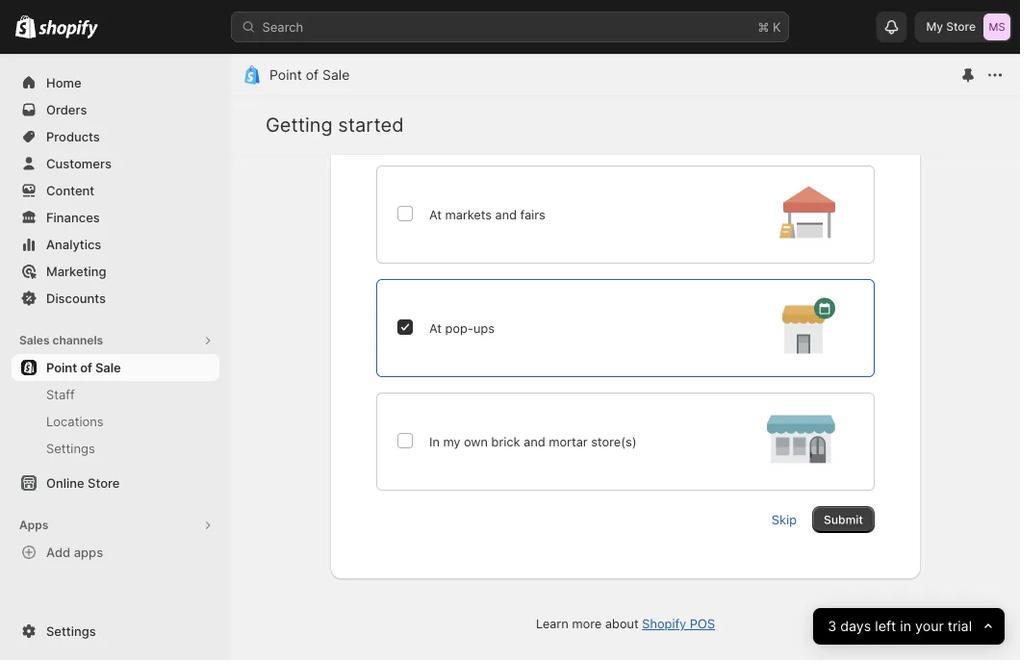 Task type: vqa. For each thing, say whether or not it's contained in the screenshot.
text field
no



Task type: locate. For each thing, give the bounding box(es) containing it.
finances
[[46, 210, 100, 225]]

point of sale up getting
[[270, 67, 350, 83]]

settings down add apps
[[46, 624, 96, 639]]

products
[[46, 129, 100, 144]]

staff link
[[12, 381, 220, 408]]

0 vertical spatial settings link
[[12, 435, 220, 462]]

point of sale link down channels
[[12, 354, 220, 381]]

0 vertical spatial point of sale link
[[270, 67, 350, 83]]

settings
[[46, 441, 95, 456], [46, 624, 96, 639]]

locations link
[[12, 408, 220, 435]]

1 vertical spatial point of sale link
[[12, 354, 220, 381]]

sales
[[19, 334, 50, 348]]

sale down sales channels button at left
[[95, 360, 121, 375]]

1 vertical spatial store
[[88, 476, 120, 491]]

0 vertical spatial of
[[306, 67, 319, 83]]

home
[[46, 75, 81, 90]]

store for my store
[[947, 20, 976, 34]]

of
[[306, 67, 319, 83], [80, 360, 92, 375]]

of up getting
[[306, 67, 319, 83]]

point
[[270, 67, 302, 83], [46, 360, 77, 375]]

left
[[875, 619, 896, 635]]

store right "online"
[[88, 476, 120, 491]]

apps
[[19, 518, 48, 532]]

point of sale down channels
[[46, 360, 121, 375]]

my store image
[[984, 13, 1011, 40]]

⌘
[[758, 19, 770, 34]]

point down sales channels
[[46, 360, 77, 375]]

0 vertical spatial settings
[[46, 441, 95, 456]]

content
[[46, 183, 95, 198]]

point of sale link up getting
[[270, 67, 350, 83]]

1 vertical spatial point
[[46, 360, 77, 375]]

point right the icon for point of sale
[[270, 67, 302, 83]]

online
[[46, 476, 84, 491]]

getting
[[266, 113, 333, 136]]

1 horizontal spatial store
[[947, 20, 976, 34]]

analytics
[[46, 237, 101, 252]]

settings down locations
[[46, 441, 95, 456]]

shopify image
[[39, 20, 98, 39]]

content link
[[12, 177, 220, 204]]

store right my
[[947, 20, 976, 34]]

1 horizontal spatial of
[[306, 67, 319, 83]]

0 horizontal spatial sale
[[95, 360, 121, 375]]

analytics link
[[12, 231, 220, 258]]

started
[[338, 113, 404, 136]]

orders link
[[12, 96, 220, 123]]

1 vertical spatial settings link
[[12, 618, 220, 645]]

discounts
[[46, 291, 106, 306]]

store inside button
[[88, 476, 120, 491]]

settings link
[[12, 435, 220, 462], [12, 618, 220, 645]]

1 horizontal spatial point of sale
[[270, 67, 350, 83]]

store
[[947, 20, 976, 34], [88, 476, 120, 491]]

0 vertical spatial sale
[[323, 67, 350, 83]]

1 vertical spatial settings
[[46, 624, 96, 639]]

finances link
[[12, 204, 220, 231]]

0 horizontal spatial store
[[88, 476, 120, 491]]

1 vertical spatial of
[[80, 360, 92, 375]]

k
[[773, 19, 781, 34]]

point of sale link
[[270, 67, 350, 83], [12, 354, 220, 381]]

1 horizontal spatial sale
[[323, 67, 350, 83]]

add
[[46, 545, 71, 560]]

0 horizontal spatial point of sale
[[46, 360, 121, 375]]

of down channels
[[80, 360, 92, 375]]

0 vertical spatial store
[[947, 20, 976, 34]]

sale
[[323, 67, 350, 83], [95, 360, 121, 375]]

⌘ k
[[758, 19, 781, 34]]

online store button
[[0, 470, 231, 497]]

1 vertical spatial point of sale
[[46, 360, 121, 375]]

1 vertical spatial sale
[[95, 360, 121, 375]]

my store
[[927, 20, 976, 34]]

sale up getting started
[[323, 67, 350, 83]]

point of sale
[[270, 67, 350, 83], [46, 360, 121, 375]]

search
[[262, 19, 304, 34]]

1 horizontal spatial point
[[270, 67, 302, 83]]

staff
[[46, 387, 75, 402]]

0 horizontal spatial of
[[80, 360, 92, 375]]

settings link up online store button
[[12, 435, 220, 462]]

trial
[[948, 619, 972, 635]]

settings link down add apps "button"
[[12, 618, 220, 645]]

sales channels button
[[12, 327, 220, 354]]



Task type: describe. For each thing, give the bounding box(es) containing it.
3
[[828, 619, 837, 635]]

2 settings from the top
[[46, 624, 96, 639]]

products link
[[12, 123, 220, 150]]

locations
[[46, 414, 104, 429]]

online store
[[46, 476, 120, 491]]

sales channels
[[19, 334, 103, 348]]

customers link
[[12, 150, 220, 177]]

apps
[[74, 545, 103, 560]]

3 days left in your trial button
[[813, 608, 1005, 645]]

in
[[900, 619, 911, 635]]

add apps
[[46, 545, 103, 560]]

0 vertical spatial point of sale
[[270, 67, 350, 83]]

apps button
[[12, 512, 220, 539]]

marketing
[[46, 264, 106, 279]]

3 days left in your trial
[[828, 619, 972, 635]]

1 settings link from the top
[[12, 435, 220, 462]]

my
[[927, 20, 944, 34]]

store for online store
[[88, 476, 120, 491]]

0 horizontal spatial point of sale link
[[12, 354, 220, 381]]

2 settings link from the top
[[12, 618, 220, 645]]

1 settings from the top
[[46, 441, 95, 456]]

0 horizontal spatial point
[[46, 360, 77, 375]]

add apps button
[[12, 539, 220, 566]]

icon for point of sale image
[[243, 65, 262, 85]]

shopify image
[[15, 15, 36, 38]]

home link
[[12, 69, 220, 96]]

online store link
[[12, 470, 220, 497]]

0 vertical spatial point
[[270, 67, 302, 83]]

getting started
[[266, 113, 404, 136]]

days
[[841, 619, 871, 635]]

customers
[[46, 156, 112, 171]]

orders
[[46, 102, 87, 117]]

marketing link
[[12, 258, 220, 285]]

channels
[[52, 334, 103, 348]]

your
[[915, 619, 944, 635]]

discounts link
[[12, 285, 220, 312]]

1 horizontal spatial point of sale link
[[270, 67, 350, 83]]



